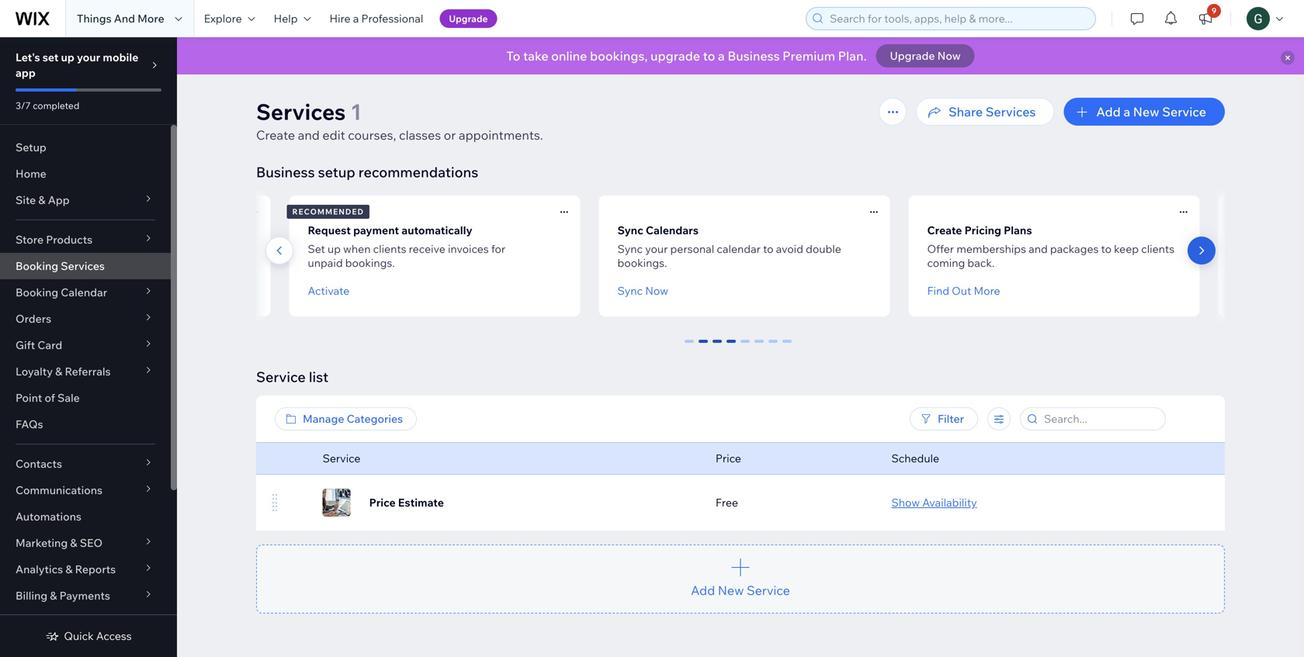 Task type: locate. For each thing, give the bounding box(es) containing it.
1 vertical spatial price
[[369, 496, 396, 510]]

up inside let's set up your mobile app
[[61, 50, 74, 64]]

up inside request payment automatically set up when clients receive invoices for unpaid bookings.
[[327, 242, 341, 256]]

2 vertical spatial a
[[1124, 104, 1131, 120]]

back.
[[968, 256, 995, 270]]

0 vertical spatial sync
[[618, 224, 643, 237]]

services inside share services "button"
[[986, 104, 1036, 120]]

0 horizontal spatial add
[[691, 583, 716, 599]]

0 vertical spatial more
[[138, 12, 164, 25]]

2 horizontal spatial to
[[1101, 242, 1112, 256]]

to left keep on the right
[[1101, 242, 1112, 256]]

hire a professional link
[[320, 0, 433, 37]]

1 vertical spatial business
[[256, 164, 315, 181]]

1 horizontal spatial services
[[256, 98, 346, 125]]

upgrade right professional
[[449, 13, 488, 24]]

1 horizontal spatial to
[[763, 242, 774, 256]]

more inside button
[[974, 284, 1001, 298]]

services right the share
[[986, 104, 1036, 120]]

loyalty & referrals button
[[0, 359, 171, 385]]

0 horizontal spatial bookings.
[[345, 256, 395, 270]]

memberships
[[957, 242, 1026, 256]]

clients down payment
[[373, 242, 406, 256]]

& right the site
[[38, 193, 46, 207]]

2 booking from the top
[[16, 286, 58, 299]]

now for sync now
[[645, 284, 668, 298]]

booking for booking calendar
[[16, 286, 58, 299]]

0 vertical spatial up
[[61, 50, 74, 64]]

find out more button
[[927, 284, 1001, 298]]

0 vertical spatial create
[[256, 127, 295, 143]]

free
[[716, 496, 739, 510]]

service list
[[256, 369, 329, 386]]

more right "and"
[[138, 12, 164, 25]]

clients
[[373, 242, 406, 256], [1142, 242, 1175, 256]]

business
[[728, 48, 780, 64], [256, 164, 315, 181]]

0 vertical spatial now
[[938, 49, 961, 63]]

contacts button
[[0, 451, 171, 478]]

1 vertical spatial a
[[718, 48, 725, 64]]

0 horizontal spatial upgrade
[[449, 13, 488, 24]]

communications
[[16, 484, 103, 498]]

booking for booking services
[[16, 259, 58, 273]]

1 horizontal spatial more
[[974, 284, 1001, 298]]

quick access button
[[45, 630, 132, 644]]

1 vertical spatial now
[[645, 284, 668, 298]]

services up edit
[[256, 98, 346, 125]]

sync inside sync now "button"
[[618, 284, 643, 298]]

booking inside "link"
[[16, 259, 58, 273]]

1 vertical spatial create
[[927, 224, 962, 237]]

price
[[716, 452, 742, 466], [369, 496, 396, 510]]

for
[[491, 242, 505, 256]]

business left setup
[[256, 164, 315, 181]]

booking down the store
[[16, 259, 58, 273]]

1 horizontal spatial your
[[645, 242, 668, 256]]

0 horizontal spatial services
[[61, 259, 105, 273]]

to left avoid
[[763, 242, 774, 256]]

now for upgrade now
[[938, 49, 961, 63]]

drag price estimate. image
[[270, 494, 280, 513]]

more for things and more
[[138, 12, 164, 25]]

0 horizontal spatial price
[[369, 496, 396, 510]]

services down store products popup button
[[61, 259, 105, 273]]

1 vertical spatial new
[[718, 583, 744, 599]]

and inside create pricing plans offer memberships and packages to keep clients coming back.
[[1029, 242, 1048, 256]]

0 horizontal spatial clients
[[373, 242, 406, 256]]

sidebar element
[[0, 37, 177, 658]]

sync
[[618, 224, 643, 237], [618, 242, 643, 256], [618, 284, 643, 298]]

1 booking from the top
[[16, 259, 58, 273]]

billing
[[16, 590, 47, 603]]

9 button
[[1189, 0, 1223, 37]]

a inside 'button'
[[1124, 104, 1131, 120]]

mobile
[[103, 50, 139, 64]]

0 vertical spatial business
[[728, 48, 780, 64]]

0 vertical spatial your
[[77, 50, 100, 64]]

0 horizontal spatial a
[[353, 12, 359, 25]]

0 horizontal spatial new
[[718, 583, 744, 599]]

1 vertical spatial and
[[1029, 242, 1048, 256]]

now down calendars
[[645, 284, 668, 298]]

0 vertical spatial and
[[298, 127, 320, 143]]

products
[[46, 233, 93, 247]]

1 vertical spatial upgrade
[[891, 49, 936, 63]]

analytics & reports
[[16, 563, 116, 577]]

0 horizontal spatial create
[[256, 127, 295, 143]]

analytics
[[16, 563, 63, 577]]

add inside 'button'
[[1097, 104, 1121, 120]]

more
[[138, 12, 164, 25], [974, 284, 1001, 298]]

offer
[[927, 242, 954, 256]]

help button
[[265, 0, 320, 37]]

online
[[552, 48, 588, 64]]

now inside "button"
[[645, 284, 668, 298]]

activate button
[[308, 284, 349, 298]]

1 horizontal spatial clients
[[1142, 242, 1175, 256]]

to take online bookings, upgrade to a business premium plan. alert
[[177, 37, 1305, 75]]

0 horizontal spatial more
[[138, 12, 164, 25]]

reports
[[75, 563, 116, 577]]

upgrade now
[[891, 49, 961, 63]]

a
[[353, 12, 359, 25], [718, 48, 725, 64], [1124, 104, 1131, 120]]

2 clients from the left
[[1142, 242, 1175, 256]]

upgrade inside button
[[891, 49, 936, 63]]

sync now
[[618, 284, 668, 298]]

0 horizontal spatial to
[[703, 48, 716, 64]]

2 horizontal spatial services
[[986, 104, 1036, 120]]

manage
[[303, 412, 344, 426]]

store products button
[[0, 227, 171, 253]]

0 vertical spatial upgrade
[[449, 13, 488, 24]]

payment
[[353, 224, 399, 237]]

point of sale link
[[0, 385, 171, 412]]

0 vertical spatial price
[[716, 452, 742, 466]]

bookings. up sync now
[[618, 256, 667, 270]]

& for loyalty
[[55, 365, 62, 379]]

1 horizontal spatial add
[[1097, 104, 1121, 120]]

& right loyalty
[[55, 365, 62, 379]]

more for find out more
[[974, 284, 1001, 298]]

calendar
[[61, 286, 107, 299]]

& left seo
[[70, 537, 77, 550]]

your inside sync calendars sync your personal calendar to avoid double bookings.
[[645, 242, 668, 256]]

show availability button
[[892, 496, 978, 510]]

quick access
[[64, 630, 132, 644]]

1 bookings. from the left
[[345, 256, 395, 270]]

personal
[[670, 242, 714, 256]]

2 vertical spatial sync
[[618, 284, 643, 298]]

now inside button
[[938, 49, 961, 63]]

booking up the orders
[[16, 286, 58, 299]]

up up the unpaid
[[327, 242, 341, 256]]

0 horizontal spatial up
[[61, 50, 74, 64]]

1 sync from the top
[[618, 224, 643, 237]]

1 vertical spatial more
[[974, 284, 1001, 298]]

hire
[[330, 12, 351, 25]]

bookings. down when in the left of the page
[[345, 256, 395, 270]]

& left reports
[[65, 563, 73, 577]]

and left edit
[[298, 127, 320, 143]]

a for add
[[1124, 104, 1131, 120]]

price up free
[[716, 452, 742, 466]]

create left edit
[[256, 127, 295, 143]]

& right the billing
[[50, 590, 57, 603]]

point of sale
[[16, 391, 80, 405]]

& inside loyalty & referrals dropdown button
[[55, 365, 62, 379]]

price for price estimate
[[369, 496, 396, 510]]

to inside sync calendars sync your personal calendar to avoid double bookings.
[[763, 242, 774, 256]]

1 vertical spatial booking
[[16, 286, 58, 299]]

1 horizontal spatial create
[[927, 224, 962, 237]]

now
[[938, 49, 961, 63], [645, 284, 668, 298]]

1 horizontal spatial up
[[327, 242, 341, 256]]

price left estimate
[[369, 496, 396, 510]]

marketing & seo button
[[0, 531, 171, 557]]

your inside let's set up your mobile app
[[77, 50, 100, 64]]

things
[[77, 12, 112, 25]]

pricing
[[965, 224, 1002, 237]]

1 horizontal spatial business
[[728, 48, 780, 64]]

0 horizontal spatial now
[[645, 284, 668, 298]]

services
[[256, 98, 346, 125], [986, 104, 1036, 120], [61, 259, 105, 273]]

orders
[[16, 312, 51, 326]]

0 vertical spatial booking
[[16, 259, 58, 273]]

upgrade down search for tools, apps, help & more... field
[[891, 49, 936, 63]]

edit
[[323, 127, 345, 143]]

now down search for tools, apps, help & more... field
[[938, 49, 961, 63]]

1 horizontal spatial new
[[1134, 104, 1160, 120]]

to right upgrade
[[703, 48, 716, 64]]

1 horizontal spatial and
[[1029, 242, 1048, 256]]

1 horizontal spatial upgrade
[[891, 49, 936, 63]]

more right out
[[974, 284, 1001, 298]]

0 horizontal spatial your
[[77, 50, 100, 64]]

your down calendars
[[645, 242, 668, 256]]

gift card button
[[0, 332, 171, 359]]

calendars
[[646, 224, 699, 237]]

add inside button
[[691, 583, 716, 599]]

2 horizontal spatial a
[[1124, 104, 1131, 120]]

help
[[274, 12, 298, 25]]

add a new service button
[[1064, 98, 1226, 126]]

1 vertical spatial sync
[[618, 242, 643, 256]]

manage categories
[[303, 412, 403, 426]]

bookings,
[[590, 48, 648, 64]]

0 vertical spatial new
[[1134, 104, 1160, 120]]

add a new service
[[1097, 104, 1207, 120]]

take
[[523, 48, 549, 64]]

let's
[[16, 50, 40, 64]]

and
[[114, 12, 135, 25]]

list
[[0, 191, 1305, 322]]

schedule
[[892, 452, 940, 466]]

services inside the booking services "link"
[[61, 259, 105, 273]]

1 horizontal spatial a
[[718, 48, 725, 64]]

and down plans
[[1029, 242, 1048, 256]]

create pricing plans offer memberships and packages to keep clients coming back.
[[927, 224, 1175, 270]]

request payment automatically set up when clients receive invoices for unpaid bookings.
[[308, 224, 505, 270]]

estimate
[[398, 496, 444, 510]]

& inside billing & payments dropdown button
[[50, 590, 57, 603]]

& for billing
[[50, 590, 57, 603]]

up
[[61, 50, 74, 64], [327, 242, 341, 256]]

clients right keep on the right
[[1142, 242, 1175, 256]]

3 sync from the top
[[618, 284, 643, 298]]

1 horizontal spatial now
[[938, 49, 961, 63]]

& inside the analytics & reports dropdown button
[[65, 563, 73, 577]]

upgrade inside button
[[449, 13, 488, 24]]

0 horizontal spatial and
[[298, 127, 320, 143]]

seo
[[80, 537, 103, 550]]

& inside site & app 'dropdown button'
[[38, 193, 46, 207]]

& inside marketing & seo popup button
[[70, 537, 77, 550]]

create up offer
[[927, 224, 962, 237]]

0 vertical spatial a
[[353, 12, 359, 25]]

1 clients from the left
[[373, 242, 406, 256]]

business left premium
[[728, 48, 780, 64]]

up right set
[[61, 50, 74, 64]]

1 vertical spatial your
[[645, 242, 668, 256]]

1 horizontal spatial bookings.
[[618, 256, 667, 270]]

hire a professional
[[330, 12, 424, 25]]

1 vertical spatial add
[[691, 583, 716, 599]]

clients inside create pricing plans offer memberships and packages to keep clients coming back.
[[1142, 242, 1175, 256]]

invoices
[[448, 242, 489, 256]]

set
[[42, 50, 59, 64]]

contacts
[[16, 458, 62, 471]]

store
[[16, 233, 44, 247]]

0 vertical spatial add
[[1097, 104, 1121, 120]]

automations link
[[0, 504, 171, 531]]

booking inside dropdown button
[[16, 286, 58, 299]]

upgrade for upgrade now
[[891, 49, 936, 63]]

avoid
[[776, 242, 803, 256]]

1 vertical spatial up
[[327, 242, 341, 256]]

booking
[[16, 259, 58, 273], [16, 286, 58, 299]]

&
[[38, 193, 46, 207], [55, 365, 62, 379], [70, 537, 77, 550], [65, 563, 73, 577], [50, 590, 57, 603]]

1 horizontal spatial price
[[716, 452, 742, 466]]

your left mobile
[[77, 50, 100, 64]]

2 bookings. from the left
[[618, 256, 667, 270]]

site & app
[[16, 193, 70, 207]]



Task type: vqa. For each thing, say whether or not it's contained in the screenshot.
Share
yes



Task type: describe. For each thing, give the bounding box(es) containing it.
automations
[[16, 510, 81, 524]]

setup
[[16, 141, 46, 154]]

recommendations
[[359, 164, 479, 181]]

services inside services 1 create and edit courses, classes or appointments.
[[256, 98, 346, 125]]

share services button
[[917, 98, 1055, 126]]

your for mobile
[[77, 50, 100, 64]]

orders button
[[0, 306, 171, 332]]

plans
[[1004, 224, 1032, 237]]

services 1 create and edit courses, classes or appointments.
[[256, 98, 543, 143]]

request
[[308, 224, 351, 237]]

0 horizontal spatial business
[[256, 164, 315, 181]]

business inside alert
[[728, 48, 780, 64]]

booking calendar
[[16, 286, 107, 299]]

service inside 'button'
[[1163, 104, 1207, 120]]

upgrade button
[[440, 9, 498, 28]]

filter button
[[910, 408, 979, 431]]

show availability
[[892, 496, 978, 510]]

of
[[45, 391, 55, 405]]

services for booking services
[[61, 259, 105, 273]]

packages
[[1050, 242, 1099, 256]]

list containing request payment automatically
[[0, 191, 1305, 322]]

service inside button
[[747, 583, 791, 599]]

price estimate
[[369, 496, 444, 510]]

booking services link
[[0, 253, 171, 280]]

explore
[[204, 12, 242, 25]]

create inside services 1 create and edit courses, classes or appointments.
[[256, 127, 295, 143]]

price for price
[[716, 452, 742, 466]]

share
[[949, 104, 983, 120]]

when
[[343, 242, 370, 256]]

billing & payments
[[16, 590, 110, 603]]

sync now button
[[618, 284, 668, 298]]

show
[[892, 496, 921, 510]]

upgrade for upgrade
[[449, 13, 488, 24]]

new inside 'button'
[[1134, 104, 1160, 120]]

1
[[351, 98, 362, 125]]

Search... field
[[1040, 409, 1161, 430]]

9
[[1212, 6, 1217, 16]]

sync for sync calendars sync your personal calendar to avoid double bookings.
[[618, 224, 643, 237]]

app
[[16, 66, 36, 80]]

booking services
[[16, 259, 105, 273]]

appointments.
[[459, 127, 543, 143]]

bookings. inside request payment automatically set up when clients receive invoices for unpaid bookings.
[[345, 256, 395, 270]]

and inside services 1 create and edit courses, classes or appointments.
[[298, 127, 320, 143]]

to inside create pricing plans offer memberships and packages to keep clients coming back.
[[1101, 242, 1112, 256]]

professional
[[362, 12, 424, 25]]

premium
[[783, 48, 836, 64]]

referrals
[[65, 365, 111, 379]]

marketing
[[16, 537, 68, 550]]

set
[[308, 242, 325, 256]]

unpaid
[[308, 256, 343, 270]]

services for share services
[[986, 104, 1036, 120]]

analytics & reports button
[[0, 557, 171, 583]]

out
[[952, 284, 972, 298]]

let's set up your mobile app
[[16, 50, 139, 80]]

add for add new service
[[691, 583, 716, 599]]

clients inside request payment automatically set up when clients receive invoices for unpaid bookings.
[[373, 242, 406, 256]]

filter
[[938, 412, 965, 426]]

loyalty
[[16, 365, 53, 379]]

receive
[[409, 242, 445, 256]]

sale
[[57, 391, 80, 405]]

faqs
[[16, 418, 43, 431]]

completed
[[33, 100, 80, 111]]

activate
[[308, 284, 349, 298]]

point
[[16, 391, 42, 405]]

site & app button
[[0, 187, 171, 214]]

keep
[[1114, 242, 1139, 256]]

payments
[[60, 590, 110, 603]]

find out more
[[927, 284, 1001, 298]]

your for personal
[[645, 242, 668, 256]]

create inside create pricing plans offer memberships and packages to keep clients coming back.
[[927, 224, 962, 237]]

card
[[38, 339, 62, 352]]

to
[[507, 48, 521, 64]]

a for hire
[[353, 12, 359, 25]]

& for analytics
[[65, 563, 73, 577]]

double
[[806, 242, 841, 256]]

upgrade
[[651, 48, 701, 64]]

plan.
[[839, 48, 867, 64]]

things and more
[[77, 12, 164, 25]]

new inside button
[[718, 583, 744, 599]]

faqs link
[[0, 412, 171, 438]]

to inside to take online bookings, upgrade to a business premium plan. alert
[[703, 48, 716, 64]]

Search for tools, apps, help & more... field
[[826, 8, 1091, 30]]

& for marketing
[[70, 537, 77, 550]]

sync calendars sync your personal calendar to avoid double bookings.
[[618, 224, 841, 270]]

manage categories button
[[275, 408, 417, 431]]

a inside alert
[[718, 48, 725, 64]]

find
[[927, 284, 950, 298]]

sync for sync now
[[618, 284, 643, 298]]

quick
[[64, 630, 94, 644]]

recommended
[[292, 207, 364, 217]]

& for site
[[38, 193, 46, 207]]

share services
[[949, 104, 1036, 120]]

store products
[[16, 233, 93, 247]]

2 sync from the top
[[618, 242, 643, 256]]

bookings. inside sync calendars sync your personal calendar to avoid double bookings.
[[618, 256, 667, 270]]

add for add a new service
[[1097, 104, 1121, 120]]

marketing & seo
[[16, 537, 103, 550]]

automatically
[[401, 224, 472, 237]]

or
[[444, 127, 456, 143]]

home
[[16, 167, 46, 181]]

to take online bookings, upgrade to a business premium plan.
[[507, 48, 867, 64]]

access
[[96, 630, 132, 644]]



